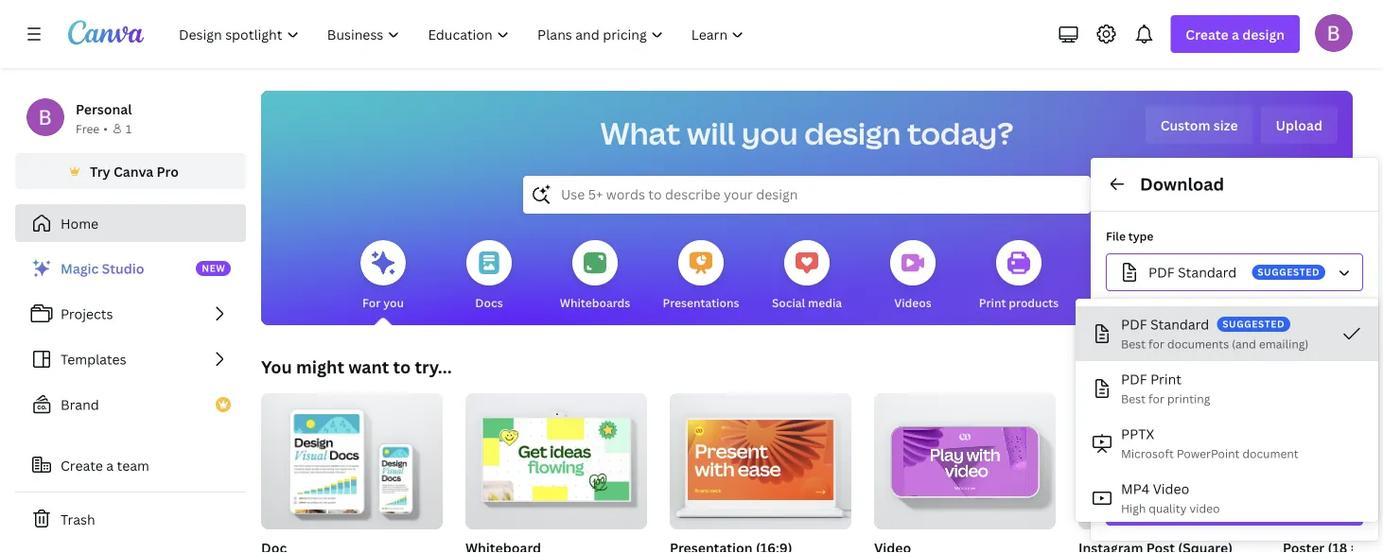 Task type: describe. For each thing, give the bounding box(es) containing it.
doc group
[[261, 386, 443, 553]]

play
[[1316, 414, 1339, 429]]

docs
[[475, 295, 503, 310]]

0 vertical spatial as
[[1202, 433, 1214, 448]]

print inside the pdf print best for printing
[[1150, 370, 1181, 388]]

try inside button
[[90, 162, 110, 180]]

instagram post (square) group
[[1078, 394, 1260, 553]]

create a design
[[1186, 25, 1285, 43]]

mp4 video option
[[1076, 471, 1378, 526]]

file type
[[1106, 228, 1154, 244]]

presentations
[[663, 295, 739, 310]]

pdf left more
[[1181, 298, 1207, 315]]

create a design button
[[1171, 15, 1300, 53]]

print products
[[979, 295, 1059, 310]]

top level navigation element
[[166, 15, 760, 53]]

products
[[1009, 295, 1059, 310]]

try canva pro
[[90, 162, 179, 180]]

want
[[348, 355, 389, 378]]

1 vertical spatial as
[[1201, 452, 1213, 467]]

flatten
[[1132, 298, 1178, 315]]

printing
[[1167, 391, 1210, 407]]

0 vertical spatial download
[[1140, 173, 1224, 196]]

videos, audio, and animations won't play when exported as this file type. try downloading it as a video (mp4).
[[1117, 414, 1339, 467]]

pages for select
[[1143, 331, 1175, 346]]

more button
[[1208, 227, 1253, 325]]

try canva pro button
[[15, 153, 246, 189]]

emailing)
[[1259, 336, 1309, 352]]

type
[[1128, 228, 1154, 244]]

pdf standard option
[[1076, 306, 1378, 361]]

document
[[1242, 446, 1299, 462]]

will
[[687, 113, 735, 154]]

upload
[[1276, 116, 1322, 134]]

custom
[[1160, 116, 1210, 134]]

a for team
[[106, 456, 114, 474]]

you inside button
[[383, 295, 404, 310]]

pages for all
[[1141, 366, 1178, 384]]

trash link
[[15, 500, 246, 538]]

all
[[1121, 366, 1138, 384]]

select
[[1106, 331, 1140, 346]]

whiteboards button
[[560, 227, 630, 325]]

group for the video group
[[874, 386, 1056, 530]]

powerpoint
[[1177, 446, 1240, 462]]

type.
[[1259, 433, 1287, 448]]

when
[[1117, 433, 1147, 448]]

bob builder image
[[1315, 14, 1353, 52]]

presentations button
[[663, 227, 739, 325]]

microsoft
[[1121, 446, 1174, 462]]

pptx
[[1121, 425, 1154, 443]]

mp4
[[1121, 480, 1150, 498]]

more
[[1216, 295, 1245, 310]]

brand
[[61, 396, 99, 414]]

websites button
[[1100, 227, 1150, 325]]

brand link
[[15, 386, 246, 424]]

create a team
[[61, 456, 149, 474]]

file
[[1106, 228, 1126, 244]]

documents
[[1167, 336, 1229, 352]]

home
[[61, 214, 98, 232]]

all pages (30)
[[1121, 366, 1207, 384]]

presentation (16:9) group
[[670, 386, 851, 553]]

what will you design today?
[[600, 113, 1013, 154]]

videos button
[[890, 227, 936, 325]]

home link
[[15, 204, 246, 242]]

custom size
[[1160, 116, 1238, 134]]

team
[[117, 456, 149, 474]]

list containing magic studio
[[15, 250, 246, 469]]

download button
[[1106, 488, 1363, 526]]

magic studio
[[61, 260, 144, 278]]

videos
[[894, 295, 932, 310]]

upload button
[[1261, 106, 1338, 144]]

free •
[[76, 121, 108, 136]]

poster (18 × 24 in portrait) group
[[1283, 394, 1383, 553]]

create for create a team
[[61, 456, 103, 474]]

group for instagram post (square) group
[[1078, 394, 1260, 530]]

select pages
[[1106, 331, 1175, 346]]

won't
[[1283, 414, 1313, 429]]

group for presentation (16:9) group
[[670, 386, 851, 530]]

media
[[808, 295, 842, 310]]

pptx option
[[1076, 416, 1378, 471]]

for you
[[362, 295, 404, 310]]

•
[[103, 121, 108, 136]]

personal
[[76, 100, 132, 118]]

for
[[362, 295, 381, 310]]

audio,
[[1160, 414, 1193, 429]]

templates link
[[15, 341, 246, 378]]

pptx microsoft powerpoint document
[[1121, 425, 1299, 462]]

design inside dropdown button
[[1242, 25, 1285, 43]]

create for create a design
[[1186, 25, 1229, 43]]

video
[[1153, 480, 1189, 498]]

a inside videos, audio, and animations won't play when exported as this file type. try downloading it as a video (mp4).
[[1216, 452, 1222, 467]]

mp4 video high quality video
[[1121, 480, 1220, 516]]

custom size button
[[1145, 106, 1253, 144]]



Task type: vqa. For each thing, say whether or not it's contained in the screenshot.
MEDIA
yes



Task type: locate. For each thing, give the bounding box(es) containing it.
whiteboard group
[[465, 386, 647, 553]]

you
[[261, 355, 292, 378]]

for
[[1148, 336, 1164, 352], [1148, 391, 1164, 407]]

video right quality
[[1189, 501, 1220, 516]]

0 vertical spatial print
[[979, 295, 1006, 310]]

group for doc group
[[261, 386, 443, 530]]

2 best from the top
[[1121, 391, 1146, 407]]

standard up more
[[1178, 263, 1237, 281]]

1 vertical spatial pdf standard
[[1121, 315, 1209, 333]]

might
[[296, 355, 344, 378]]

(mp4).
[[1258, 452, 1293, 467]]

None search field
[[523, 176, 1091, 214]]

a inside dropdown button
[[1232, 25, 1239, 43]]

for up all pages (30)
[[1148, 336, 1164, 352]]

trash
[[61, 510, 95, 528]]

magic
[[61, 260, 99, 278]]

animations
[[1219, 414, 1280, 429]]

(30)
[[1181, 366, 1207, 384]]

pages right 'all'
[[1141, 366, 1178, 384]]

for down all pages (30)
[[1148, 391, 1164, 407]]

0 vertical spatial pdf standard
[[1148, 263, 1237, 281]]

0 vertical spatial create
[[1186, 25, 1229, 43]]

standard inside 'file type' button
[[1178, 263, 1237, 281]]

quality
[[1149, 501, 1187, 516]]

projects
[[61, 305, 113, 323]]

video down file
[[1225, 452, 1255, 467]]

1 vertical spatial try
[[1290, 433, 1307, 448]]

a left team
[[106, 456, 114, 474]]

video
[[1225, 452, 1255, 467], [1189, 501, 1220, 516]]

1 vertical spatial download
[[1202, 498, 1267, 516]]

0 vertical spatial try
[[90, 162, 110, 180]]

1
[[126, 121, 132, 136]]

download
[[1140, 173, 1224, 196], [1202, 498, 1267, 516]]

group for whiteboard group
[[465, 386, 647, 530]]

pages
[[1143, 331, 1175, 346], [1141, 366, 1178, 384]]

templates
[[61, 350, 126, 368]]

you right will
[[742, 113, 798, 154]]

social media
[[772, 295, 842, 310]]

1 for from the top
[[1148, 336, 1164, 352]]

list
[[15, 250, 246, 469]]

Search search field
[[561, 177, 1053, 213]]

0 vertical spatial video
[[1225, 452, 1255, 467]]

download inside download button
[[1202, 498, 1267, 516]]

docs button
[[466, 227, 512, 325]]

2 for from the top
[[1148, 391, 1164, 407]]

1 horizontal spatial try
[[1290, 433, 1307, 448]]

suggested inside pdf standard option
[[1222, 318, 1285, 331]]

whiteboards
[[560, 295, 630, 310]]

pdf standard up flatten pdf at the right
[[1148, 263, 1237, 281]]

0 vertical spatial pages
[[1143, 331, 1175, 346]]

pdf standard up documents
[[1121, 315, 1209, 333]]

create
[[1186, 25, 1229, 43], [61, 456, 103, 474]]

what
[[600, 113, 681, 154]]

0 horizontal spatial print
[[979, 295, 1006, 310]]

0 horizontal spatial try
[[90, 162, 110, 180]]

1 vertical spatial print
[[1150, 370, 1181, 388]]

pdf print option
[[1076, 361, 1378, 416]]

video inside videos, audio, and animations won't play when exported as this file type. try downloading it as a video (mp4).
[[1225, 452, 1255, 467]]

0 horizontal spatial create
[[61, 456, 103, 474]]

it
[[1190, 452, 1198, 467]]

social media button
[[772, 227, 842, 325]]

design up search "search box"
[[804, 113, 901, 154]]

try
[[90, 162, 110, 180], [1290, 433, 1307, 448]]

as left the this
[[1202, 433, 1214, 448]]

create inside dropdown button
[[1186, 25, 1229, 43]]

1 vertical spatial suggested
[[1222, 318, 1285, 331]]

1 horizontal spatial design
[[1242, 25, 1285, 43]]

video group
[[874, 386, 1056, 553]]

as right the it on the right bottom of page
[[1201, 452, 1213, 467]]

try left canva
[[90, 162, 110, 180]]

try inside videos, audio, and animations won't play when exported as this file type. try downloading it as a video (mp4).
[[1290, 433, 1307, 448]]

best inside pdf standard option
[[1121, 336, 1146, 352]]

and
[[1196, 414, 1217, 429]]

a inside button
[[106, 456, 114, 474]]

size
[[1214, 116, 1238, 134]]

group
[[261, 386, 443, 530], [465, 386, 647, 530], [670, 386, 851, 530], [874, 386, 1056, 530], [1078, 394, 1260, 530], [1283, 394, 1383, 530]]

for inside pdf standard option
[[1148, 336, 1164, 352]]

0 vertical spatial standard
[[1178, 263, 1237, 281]]

create left team
[[61, 456, 103, 474]]

print inside button
[[979, 295, 1006, 310]]

flatten pdf
[[1132, 298, 1207, 315]]

design left 'bob builder' icon in the top right of the page
[[1242, 25, 1285, 43]]

1 vertical spatial video
[[1189, 501, 1220, 516]]

create up custom size dropdown button
[[1186, 25, 1229, 43]]

pdf standard inside option
[[1121, 315, 1209, 333]]

pro
[[157, 162, 179, 180]]

pdf print best for printing
[[1121, 370, 1210, 407]]

for inside the pdf print best for printing
[[1148, 391, 1164, 407]]

1 vertical spatial best
[[1121, 391, 1146, 407]]

0 vertical spatial for
[[1148, 336, 1164, 352]]

create a team button
[[15, 446, 246, 484]]

print up printing
[[1150, 370, 1181, 388]]

2 horizontal spatial a
[[1232, 25, 1239, 43]]

all pages (30) button
[[1106, 356, 1363, 394]]

group for poster (18 × 24 in portrait) group
[[1283, 394, 1383, 530]]

as
[[1202, 433, 1214, 448], [1201, 452, 1213, 467]]

downloading
[[1117, 452, 1188, 467]]

you
[[742, 113, 798, 154], [383, 295, 404, 310]]

best for documents (and emailing)
[[1121, 336, 1309, 352]]

pdf up flatten
[[1148, 263, 1175, 281]]

1 vertical spatial design
[[804, 113, 901, 154]]

you might want to try...
[[261, 355, 452, 378]]

File type button
[[1106, 254, 1363, 291]]

today?
[[907, 113, 1013, 154]]

pdf
[[1148, 263, 1175, 281], [1181, 298, 1207, 315], [1121, 315, 1147, 333], [1121, 370, 1147, 388]]

try...
[[415, 355, 452, 378]]

0 vertical spatial suggested
[[1257, 266, 1320, 279]]

0 horizontal spatial a
[[106, 456, 114, 474]]

for you button
[[360, 227, 406, 325]]

pdf inside the pdf print best for printing
[[1121, 370, 1147, 388]]

a
[[1232, 25, 1239, 43], [1216, 452, 1222, 467], [106, 456, 114, 474]]

social
[[772, 295, 805, 310]]

pages inside button
[[1141, 366, 1178, 384]]

0 vertical spatial you
[[742, 113, 798, 154]]

a up size
[[1232, 25, 1239, 43]]

0 vertical spatial design
[[1242, 25, 1285, 43]]

best up the videos,
[[1121, 391, 1146, 407]]

pdf inside option
[[1121, 315, 1147, 333]]

suggested up (and
[[1222, 318, 1285, 331]]

1 vertical spatial standard
[[1150, 315, 1209, 333]]

download down powerpoint
[[1202, 498, 1267, 516]]

0 horizontal spatial you
[[383, 295, 404, 310]]

pdf standard inside 'file type' button
[[1148, 263, 1237, 281]]

1 vertical spatial pages
[[1141, 366, 1178, 384]]

pdf down select pages at the bottom right of the page
[[1121, 370, 1147, 388]]

0 horizontal spatial video
[[1189, 501, 1220, 516]]

websites
[[1100, 295, 1150, 310]]

standard inside option
[[1150, 315, 1209, 333]]

to
[[393, 355, 411, 378]]

0 vertical spatial best
[[1121, 336, 1146, 352]]

suggested
[[1257, 266, 1320, 279], [1222, 318, 1285, 331]]

free
[[76, 121, 100, 136]]

1 vertical spatial for
[[1148, 391, 1164, 407]]

best up 'all'
[[1121, 336, 1146, 352]]

1 horizontal spatial you
[[742, 113, 798, 154]]

file
[[1240, 433, 1257, 448]]

this
[[1217, 433, 1237, 448]]

studio
[[102, 260, 144, 278]]

(and
[[1232, 336, 1256, 352]]

standard up documents
[[1150, 315, 1209, 333]]

you right for
[[383, 295, 404, 310]]

print
[[979, 295, 1006, 310], [1150, 370, 1181, 388]]

pdf standard
[[1148, 263, 1237, 281], [1121, 315, 1209, 333]]

pages down flatten
[[1143, 331, 1175, 346]]

download down custom
[[1140, 173, 1224, 196]]

pdf down the websites
[[1121, 315, 1147, 333]]

video inside mp4 video high quality video
[[1189, 501, 1220, 516]]

file type list box
[[1076, 306, 1378, 553]]

print left products
[[979, 295, 1006, 310]]

1 vertical spatial create
[[61, 456, 103, 474]]

suggested inside 'file type' button
[[1257, 266, 1320, 279]]

try down won't
[[1290, 433, 1307, 448]]

create inside button
[[61, 456, 103, 474]]

1 vertical spatial you
[[383, 295, 404, 310]]

new
[[202, 262, 225, 275]]

suggested right more button
[[1257, 266, 1320, 279]]

1 horizontal spatial video
[[1225, 452, 1255, 467]]

1 horizontal spatial create
[[1186, 25, 1229, 43]]

a for design
[[1232, 25, 1239, 43]]

1 best from the top
[[1121, 336, 1146, 352]]

pdf inside 'file type' button
[[1148, 263, 1175, 281]]

best inside the pdf print best for printing
[[1121, 391, 1146, 407]]

0 horizontal spatial design
[[804, 113, 901, 154]]

a down the this
[[1216, 452, 1222, 467]]

print products button
[[979, 227, 1059, 325]]

canva
[[113, 162, 153, 180]]

1 horizontal spatial print
[[1150, 370, 1181, 388]]

projects link
[[15, 295, 246, 333]]

1 horizontal spatial a
[[1216, 452, 1222, 467]]



